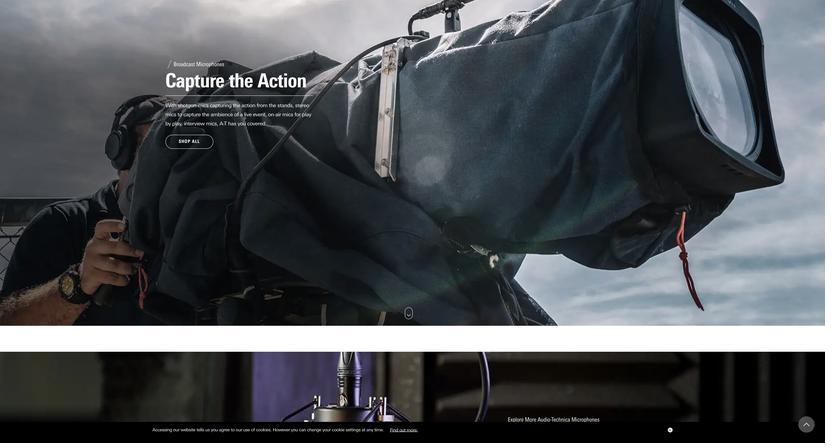 Task type: vqa. For each thing, say whether or not it's contained in the screenshot.
the leftmost Design
no



Task type: locate. For each thing, give the bounding box(es) containing it.
explore more audio-technica microphones
[[508, 417, 600, 424]]

the
[[233, 103, 240, 109], [269, 103, 276, 109], [202, 112, 209, 118]]

you left 'can'
[[291, 428, 298, 433]]

1 horizontal spatial you
[[238, 121, 246, 127]]

0 horizontal spatial to
[[178, 112, 182, 118]]

action
[[242, 103, 255, 109]]

play
[[302, 112, 311, 118]]

shotgun microphone mounted to broadcast camera image
[[0, 0, 825, 326]]

live
[[244, 112, 252, 118]]

the up mics,
[[202, 112, 209, 118]]

0 vertical spatial of
[[234, 112, 239, 118]]

0 horizontal spatial of
[[234, 112, 239, 118]]

website
[[181, 428, 196, 433]]

our
[[173, 428, 180, 433], [236, 428, 242, 433]]

however
[[273, 428, 290, 433]]

shotgun
[[178, 103, 196, 109]]

us
[[205, 428, 210, 433]]

0 vertical spatial to
[[178, 112, 182, 118]]

out
[[399, 428, 406, 433]]

microphones
[[572, 417, 600, 424]]

0 horizontal spatial our
[[173, 428, 180, 433]]

stands,
[[277, 103, 294, 109]]

the up on-
[[269, 103, 276, 109]]

1 horizontal spatial to
[[231, 428, 235, 433]]

1 vertical spatial to
[[231, 428, 235, 433]]

our left website
[[173, 428, 180, 433]]

1 horizontal spatial our
[[236, 428, 242, 433]]

ambience
[[211, 112, 233, 118]]

mics up capture
[[198, 103, 209, 109]]

capture
[[183, 112, 201, 118]]

you down a
[[238, 121, 246, 127]]

technica
[[552, 417, 570, 424]]

your
[[322, 428, 331, 433]]

more.
[[407, 428, 418, 433]]

our left "use"
[[236, 428, 242, 433]]

2 horizontal spatial the
[[269, 103, 276, 109]]

change
[[307, 428, 321, 433]]

the up a
[[233, 103, 240, 109]]

capturing
[[210, 103, 232, 109]]

2 horizontal spatial mics
[[282, 112, 293, 118]]

to right agree
[[231, 428, 235, 433]]

of
[[234, 112, 239, 118], [251, 428, 255, 433]]

of left a
[[234, 112, 239, 118]]

you right us
[[211, 428, 218, 433]]

shop all link
[[165, 135, 213, 149]]

for
[[295, 112, 301, 118]]

0 horizontal spatial you
[[211, 428, 218, 433]]

of right "use"
[[251, 428, 255, 433]]

more
[[525, 417, 536, 424]]

cookie
[[332, 428, 345, 433]]

mics down stands, in the top of the page
[[282, 112, 293, 118]]

covered.
[[247, 121, 267, 127]]

mics down with on the top of page
[[165, 112, 176, 118]]

mics
[[198, 103, 209, 109], [165, 112, 176, 118], [282, 112, 293, 118]]

1 horizontal spatial of
[[251, 428, 255, 433]]

interview
[[184, 121, 205, 127]]

accessing our website tells us you agree to our use of cookies. however you can change your cookie settings at any time.
[[152, 428, 385, 433]]

event,
[[253, 112, 267, 118]]

1 our from the left
[[173, 428, 180, 433]]

you
[[238, 121, 246, 127], [211, 428, 218, 433], [291, 428, 298, 433]]

to
[[178, 112, 182, 118], [231, 428, 235, 433]]

to up play,
[[178, 112, 182, 118]]

from
[[257, 103, 268, 109]]

stereo
[[295, 103, 309, 109]]



Task type: describe. For each thing, give the bounding box(es) containing it.
shop all button
[[165, 135, 213, 149]]

of inside with shotgun mics capturing the action from the stands, stereo mics to capture the ambience of a live event, on-air mics for play by play, interview mics, a-t has you covered.
[[234, 112, 239, 118]]

all
[[192, 139, 200, 144]]

explore more audio-technica microphones tab list
[[508, 417, 660, 444]]

has
[[228, 121, 236, 127]]

on-
[[268, 112, 276, 118]]

air
[[276, 112, 281, 118]]

0 horizontal spatial mics
[[165, 112, 176, 118]]

a
[[240, 112, 243, 118]]

at
[[362, 428, 365, 433]]

can
[[299, 428, 306, 433]]

find out more. link
[[385, 425, 423, 435]]

cookies.
[[256, 428, 272, 433]]

cross image
[[669, 429, 671, 432]]

tells
[[197, 428, 204, 433]]

with shotgun mics capturing the action from the stands, stereo mics to capture the ambience of a live event, on-air mics for play by play, interview mics, a-t has you covered.
[[165, 103, 311, 127]]

1 vertical spatial of
[[251, 428, 255, 433]]

2 horizontal spatial you
[[291, 428, 298, 433]]

shop all
[[179, 139, 200, 144]]

2 our from the left
[[236, 428, 242, 433]]

you inside with shotgun mics capturing the action from the stands, stereo mics to capture the ambience of a live event, on-air mics for play by play, interview mics, a-t has you covered.
[[238, 121, 246, 127]]

0 horizontal spatial the
[[202, 112, 209, 118]]

by
[[165, 121, 171, 127]]

1 horizontal spatial the
[[233, 103, 240, 109]]

find out more.
[[390, 428, 418, 433]]

agree
[[219, 428, 230, 433]]

accessing
[[152, 428, 172, 433]]

with
[[165, 103, 176, 109]]

arrow up image
[[804, 422, 810, 428]]

find
[[390, 428, 398, 433]]

1 horizontal spatial mics
[[198, 103, 209, 109]]

use
[[243, 428, 250, 433]]

explore
[[508, 417, 524, 424]]

shop
[[179, 139, 191, 144]]

play,
[[172, 121, 183, 127]]

to inside with shotgun mics capturing the action from the stands, stereo mics to capture the ambience of a live event, on-air mics for play by play, interview mics, a-t has you covered.
[[178, 112, 182, 118]]

time.
[[374, 428, 384, 433]]

a-
[[220, 121, 224, 127]]

t
[[224, 121, 227, 127]]

any
[[367, 428, 373, 433]]

audio-
[[538, 417, 552, 424]]

mics,
[[206, 121, 218, 127]]

settings
[[346, 428, 361, 433]]



